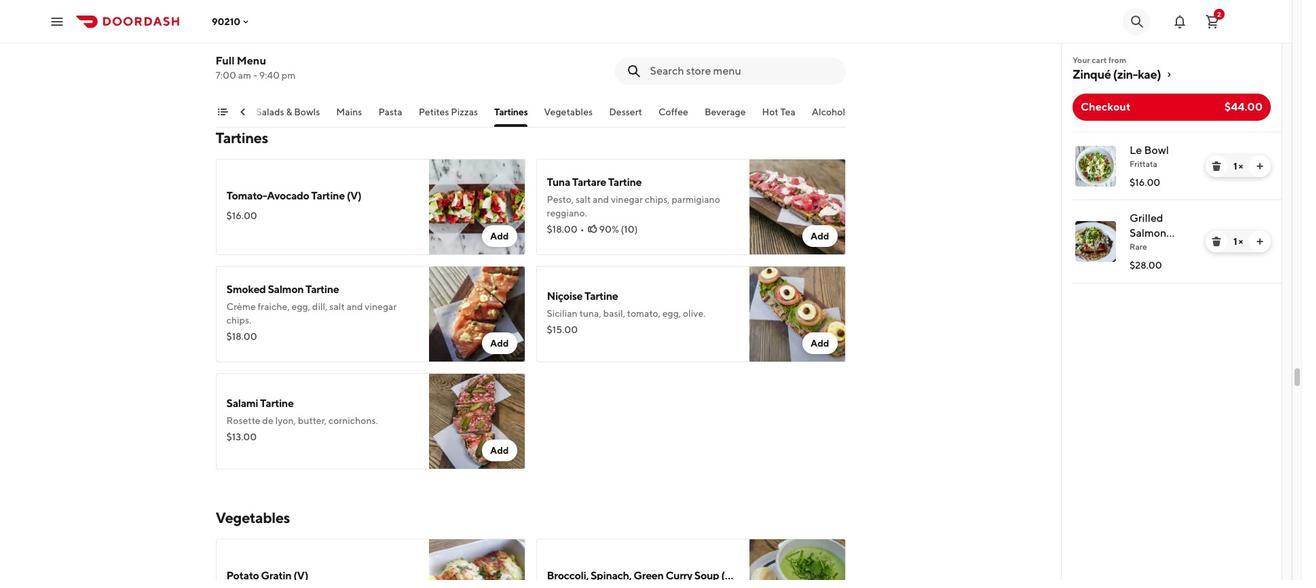 Task type: locate. For each thing, give the bounding box(es) containing it.
$16.00 down frittata
[[1130, 177, 1161, 188]]

vegetables
[[544, 107, 593, 117], [216, 509, 290, 527]]

salmon inside smoked salmon tartine crème fraiche, egg, dill, salt and vinegar chips. $18.00
[[268, 283, 304, 296]]

1 vertical spatial ×
[[1239, 236, 1244, 247]]

vegetables button
[[544, 105, 593, 127]]

1 vertical spatial remove item from cart image
[[1212, 236, 1222, 247]]

1 vertical spatial and
[[347, 302, 363, 312]]

tartines right pizzas
[[494, 107, 528, 117]]

1 horizontal spatial salmon
[[1130, 227, 1167, 240]]

vinegar inside smoked salmon tartine crème fraiche, egg, dill, salt and vinegar chips. $18.00
[[365, 302, 397, 312]]

remove item from cart image
[[1212, 161, 1222, 172], [1212, 236, 1222, 247]]

tartine for salmon
[[306, 283, 339, 296]]

tomato-avocado tartine (v)
[[226, 189, 362, 202]]

remove item from cart image for grilled salmon plate (gf)
[[1212, 236, 1222, 247]]

0 horizontal spatial vinegar
[[365, 302, 397, 312]]

coffee
[[659, 107, 689, 117]]

add
[[490, 231, 509, 242], [811, 231, 830, 242], [490, 338, 509, 349], [811, 338, 830, 349], [490, 446, 509, 456]]

0 vertical spatial remove item from cart image
[[1212, 161, 1222, 172]]

pasta
[[379, 107, 403, 117]]

olive.
[[683, 308, 706, 319]]

tomato,
[[627, 308, 661, 319]]

1 vertical spatial salt
[[330, 302, 345, 312]]

dessert button
[[609, 105, 642, 127]]

and inside smoked salmon tartine crème fraiche, egg, dill, salt and vinegar chips. $18.00
[[347, 302, 363, 312]]

zinqué (zin-kae)
[[1073, 67, 1162, 81]]

1 $13.00 from the top
[[226, 45, 257, 56]]

alcohol button
[[812, 105, 846, 127]]

crème
[[226, 302, 256, 312]]

tartine up tuna,
[[585, 290, 618, 303]]

(v)
[[347, 189, 362, 202]]

dill,
[[312, 302, 328, 312]]

and down tartare
[[593, 194, 609, 205]]

1 × for grilled salmon plate (gf)
[[1234, 236, 1244, 247]]

$13.00 down 'rosette'
[[226, 432, 257, 443]]

petites pizzas button
[[419, 105, 478, 127]]

1 × left add one to cart image
[[1234, 236, 1244, 247]]

open menu image
[[49, 13, 65, 30]]

list
[[1062, 132, 1282, 284]]

salmon up "fraiche,"
[[268, 283, 304, 296]]

1 vertical spatial $13.00
[[226, 432, 257, 443]]

0 horizontal spatial egg,
[[292, 302, 310, 312]]

salads & bowls button
[[256, 105, 320, 127]]

potato gratin (v) image
[[429, 539, 525, 581]]

1 horizontal spatial salt
[[576, 194, 591, 205]]

$18.00
[[547, 224, 578, 235], [226, 331, 257, 342]]

$13.00 inside salami tartine rosette de lyon, butter, cornichons. $13.00
[[226, 432, 257, 443]]

1
[[1234, 161, 1238, 172], [1234, 236, 1238, 247]]

$13.00 down pepperoni
[[226, 45, 257, 56]]

1 vertical spatial tartines
[[216, 129, 268, 147]]

0 vertical spatial $16.00
[[1130, 177, 1161, 188]]

0 vertical spatial salmon
[[1130, 227, 1167, 240]]

0 horizontal spatial vegetables
[[216, 509, 290, 527]]

egg, left 'olive.' in the bottom of the page
[[663, 308, 681, 319]]

fraiche,
[[258, 302, 290, 312]]

parmigiano
[[672, 194, 720, 205]]

add for smoked salmon tartine
[[490, 338, 509, 349]]

menu
[[237, 54, 266, 67]]

1 × left add one to cart icon at the right top of page
[[1234, 161, 1244, 172]]

salads & bowls
[[256, 107, 320, 117]]

salmon
[[1130, 227, 1167, 240], [268, 283, 304, 296]]

vinegar
[[611, 194, 643, 205], [365, 302, 397, 312]]

×
[[1239, 161, 1244, 172], [1239, 236, 1244, 247]]

$44.00
[[1225, 101, 1263, 113]]

salmon down grilled
[[1130, 227, 1167, 240]]

1 horizontal spatial and
[[593, 194, 609, 205]]

smoked salmon tartine image
[[429, 266, 525, 363]]

tartine up dill,
[[306, 283, 339, 296]]

0 vertical spatial ×
[[1239, 161, 1244, 172]]

reggiano.
[[547, 208, 587, 219]]

× left add one to cart image
[[1239, 236, 1244, 247]]

salmon inside grilled salmon plate (gf)
[[1130, 227, 1167, 240]]

basil,
[[603, 308, 626, 319]]

broccoli, spinach, green curry soup (gf) image
[[749, 539, 846, 581]]

rosette
[[226, 416, 260, 427]]

0 vertical spatial vegetables
[[544, 107, 593, 117]]

0 vertical spatial tartines
[[494, 107, 528, 117]]

0 vertical spatial salt
[[576, 194, 591, 205]]

tartine inside smoked salmon tartine crème fraiche, egg, dill, salt and vinegar chips. $18.00
[[306, 283, 339, 296]]

1 left add one to cart image
[[1234, 236, 1238, 247]]

$18.00 inside smoked salmon tartine crème fraiche, egg, dill, salt and vinegar chips. $18.00
[[226, 331, 257, 342]]

salads
[[256, 107, 284, 117]]

tartines down scroll menu navigation left icon
[[216, 129, 268, 147]]

2 remove item from cart image from the top
[[1212, 236, 1222, 247]]

tartine
[[608, 176, 642, 189], [311, 189, 345, 202], [306, 283, 339, 296], [585, 290, 618, 303], [260, 397, 294, 410]]

remove item from cart image left add one to cart icon at the right top of page
[[1212, 161, 1222, 172]]

cornichons.
[[329, 416, 378, 427]]

pepperoni pizza image
[[429, 0, 525, 90]]

plate
[[1130, 242, 1156, 255]]

0 vertical spatial and
[[593, 194, 609, 205]]

bowl
[[1145, 144, 1170, 157]]

0 horizontal spatial $16.00
[[226, 211, 257, 221]]

$18.00 down chips.
[[226, 331, 257, 342]]

2 1 × from the top
[[1234, 236, 1244, 247]]

1 remove item from cart image from the top
[[1212, 161, 1222, 172]]

niçoise tartine image
[[749, 266, 846, 363]]

add button for tuna tartare tartine
[[803, 225, 838, 247]]

0 vertical spatial $13.00
[[226, 45, 257, 56]]

1 left add one to cart icon at the right top of page
[[1234, 161, 1238, 172]]

1 vertical spatial $16.00
[[226, 211, 257, 221]]

0 horizontal spatial salmon
[[268, 283, 304, 296]]

salt right dill,
[[330, 302, 345, 312]]

0 vertical spatial 1 ×
[[1234, 161, 1244, 172]]

add for tuna tartare tartine
[[811, 231, 830, 242]]

1 horizontal spatial egg,
[[663, 308, 681, 319]]

tartine inside tuna tartare tartine pesto, salt and vinegar chips, parmigiano reggiano.
[[608, 176, 642, 189]]

tuna,
[[580, 308, 602, 319]]

1 horizontal spatial $16.00
[[1130, 177, 1161, 188]]

salt down tartare
[[576, 194, 591, 205]]

remove item from cart image left add one to cart image
[[1212, 236, 1222, 247]]

0 horizontal spatial salt
[[330, 302, 345, 312]]

0 vertical spatial vinegar
[[611, 194, 643, 205]]

and right dill,
[[347, 302, 363, 312]]

2 × from the top
[[1239, 236, 1244, 247]]

0 horizontal spatial $18.00
[[226, 331, 257, 342]]

× left add one to cart icon at the right top of page
[[1239, 161, 1244, 172]]

1 ×
[[1234, 161, 1244, 172], [1234, 236, 1244, 247]]

alcohol
[[812, 107, 846, 117]]

egg, left dill,
[[292, 302, 310, 312]]

show menu categories image
[[217, 107, 228, 117]]

1 horizontal spatial $18.00
[[547, 224, 578, 235]]

2 $13.00 from the top
[[226, 432, 257, 443]]

petites
[[419, 107, 449, 117]]

1 horizontal spatial vegetables
[[544, 107, 593, 117]]

0 horizontal spatial and
[[347, 302, 363, 312]]

your
[[1073, 55, 1091, 65]]

bowls
[[294, 107, 320, 117]]

salami
[[226, 397, 258, 410]]

tartine up lyon,
[[260, 397, 294, 410]]

hot
[[762, 107, 779, 117]]

egg,
[[292, 302, 310, 312], [663, 308, 681, 319]]

tartine right tartare
[[608, 176, 642, 189]]

1 for le bowl
[[1234, 161, 1238, 172]]

&
[[286, 107, 292, 117]]

egg, inside smoked salmon tartine crème fraiche, egg, dill, salt and vinegar chips. $18.00
[[292, 302, 310, 312]]

tartines
[[494, 107, 528, 117], [216, 129, 268, 147]]

$18.00 down reggiano.
[[547, 224, 578, 235]]

0 horizontal spatial tartines
[[216, 129, 268, 147]]

pizza
[[278, 24, 304, 37]]

1 vertical spatial salmon
[[268, 283, 304, 296]]

pasta button
[[379, 105, 403, 127]]

1 vertical spatial vinegar
[[365, 302, 397, 312]]

0 vertical spatial 1
[[1234, 161, 1238, 172]]

1 vertical spatial $18.00
[[226, 331, 257, 342]]

hot tea button
[[762, 105, 796, 127]]

(10)
[[621, 224, 638, 235]]

2 1 from the top
[[1234, 236, 1238, 247]]

1 vertical spatial 1 ×
[[1234, 236, 1244, 247]]

tuna
[[547, 176, 571, 189]]

vinegar right dill,
[[365, 302, 397, 312]]

tartine left (v)
[[311, 189, 345, 202]]

full
[[216, 54, 235, 67]]

1 1 × from the top
[[1234, 161, 1244, 172]]

vinegar up (10) on the left top
[[611, 194, 643, 205]]

dessert
[[609, 107, 642, 117]]

1 × from the top
[[1239, 161, 1244, 172]]

$13.00
[[226, 45, 257, 56], [226, 432, 257, 443]]

$16.00 down tomato- on the left top
[[226, 211, 257, 221]]

tuna tartare tartine image
[[749, 159, 846, 255]]

tea
[[781, 107, 796, 117]]

1 vertical spatial 1
[[1234, 236, 1238, 247]]

1 horizontal spatial vinegar
[[611, 194, 643, 205]]

1 1 from the top
[[1234, 161, 1238, 172]]



Task type: vqa. For each thing, say whether or not it's contained in the screenshot.
'$44.00'
yes



Task type: describe. For each thing, give the bounding box(es) containing it.
from
[[1109, 55, 1127, 65]]

1 horizontal spatial tartines
[[494, 107, 528, 117]]

tartine inside salami tartine rosette de lyon, butter, cornichons. $13.00
[[260, 397, 294, 410]]

•
[[580, 224, 584, 235]]

0 vertical spatial $18.00
[[547, 224, 578, 235]]

beverage button
[[705, 105, 746, 127]]

pesto,
[[547, 194, 574, 205]]

add button for tomato-avocado tartine (v)
[[482, 225, 517, 247]]

hot tea
[[762, 107, 796, 117]]

(gf)
[[1158, 242, 1181, 255]]

vinegar inside tuna tartare tartine pesto, salt and vinegar chips, parmigiano reggiano.
[[611, 194, 643, 205]]

1 vertical spatial vegetables
[[216, 509, 290, 527]]

cart
[[1092, 55, 1107, 65]]

checkout
[[1081, 101, 1131, 113]]

$28.00
[[1130, 260, 1162, 271]]

grilled salmon plate (gf) image
[[1076, 221, 1117, 262]]

(zin-
[[1114, 67, 1138, 81]]

zinqué (zin-kae) link
[[1073, 67, 1271, 83]]

egg, inside niçoise tartine sicilian tuna, basil, tomato, egg, olive. $15.00
[[663, 308, 681, 319]]

2 button
[[1199, 8, 1227, 35]]

chips.
[[226, 315, 251, 326]]

smoked
[[226, 283, 266, 296]]

1 × for le bowl
[[1234, 161, 1244, 172]]

90210
[[212, 16, 241, 27]]

tuna tartare tartine pesto, salt and vinegar chips, parmigiano reggiano.
[[547, 176, 720, 219]]

90% (10)
[[599, 224, 638, 235]]

le
[[1130, 144, 1143, 157]]

zinqué
[[1073, 67, 1111, 81]]

90%
[[599, 224, 619, 235]]

tomato-avocado tartine (v) image
[[429, 159, 525, 255]]

pepperoni
[[226, 24, 277, 37]]

add for niçoise tartine
[[811, 338, 830, 349]]

$18.00 •
[[547, 224, 584, 235]]

tartine inside niçoise tartine sicilian tuna, basil, tomato, egg, olive. $15.00
[[585, 290, 618, 303]]

× for grilled salmon plate (gf)
[[1239, 236, 1244, 247]]

tomato-
[[226, 189, 267, 202]]

full menu 7:00 am - 9:40 pm
[[216, 54, 296, 81]]

le bowl image
[[1076, 146, 1117, 187]]

1 for grilled salmon plate (gf)
[[1234, 236, 1238, 247]]

smoked salmon tartine crème fraiche, egg, dill, salt and vinegar chips. $18.00
[[226, 283, 397, 342]]

rare
[[1130, 242, 1148, 252]]

add for tomato-avocado tartine (v)
[[490, 231, 509, 242]]

9:40
[[259, 70, 280, 81]]

and inside tuna tartare tartine pesto, salt and vinegar chips, parmigiano reggiano.
[[593, 194, 609, 205]]

tartine for tartare
[[608, 176, 642, 189]]

add button for niçoise tartine
[[803, 333, 838, 355]]

salami tartine rosette de lyon, butter, cornichons. $13.00
[[226, 397, 378, 443]]

salmon for plate
[[1130, 227, 1167, 240]]

7:00
[[216, 70, 236, 81]]

petites pizzas
[[419, 107, 478, 117]]

grilled salmon plate (gf)
[[1130, 212, 1181, 255]]

Item Search search field
[[650, 64, 835, 79]]

mains
[[336, 107, 362, 117]]

2
[[1218, 10, 1222, 18]]

-
[[253, 70, 257, 81]]

add one to cart image
[[1255, 161, 1266, 172]]

grilled
[[1130, 212, 1164, 225]]

coffee button
[[659, 105, 689, 127]]

mains button
[[336, 105, 362, 127]]

90210 button
[[212, 16, 251, 27]]

salmon for tartine
[[268, 283, 304, 296]]

pepperoni pizza
[[226, 24, 304, 37]]

× for le bowl
[[1239, 161, 1244, 172]]

salami tartine image
[[429, 374, 525, 470]]

lyon,
[[275, 416, 296, 427]]

le bowl frittata
[[1130, 144, 1170, 169]]

salt inside tuna tartare tartine pesto, salt and vinegar chips, parmigiano reggiano.
[[576, 194, 591, 205]]

niçoise tartine sicilian tuna, basil, tomato, egg, olive. $15.00
[[547, 290, 706, 336]]

de
[[262, 416, 274, 427]]

scroll menu navigation left image
[[237, 107, 248, 117]]

add button for salami tartine
[[482, 440, 517, 462]]

kae)
[[1138, 67, 1162, 81]]

list containing le bowl
[[1062, 132, 1282, 284]]

pizzas
[[451, 107, 478, 117]]

$15.00
[[547, 325, 578, 336]]

remove item from cart image for le bowl
[[1212, 161, 1222, 172]]

add for salami tartine
[[490, 446, 509, 456]]

salt inside smoked salmon tartine crème fraiche, egg, dill, salt and vinegar chips. $18.00
[[330, 302, 345, 312]]

$16.00 inside list
[[1130, 177, 1161, 188]]

niçoise
[[547, 290, 583, 303]]

notification bell image
[[1172, 13, 1189, 30]]

beverage
[[705, 107, 746, 117]]

butter,
[[298, 416, 327, 427]]

add one to cart image
[[1255, 236, 1266, 247]]

2 items, open order cart image
[[1205, 13, 1221, 30]]

am
[[238, 70, 251, 81]]

your cart from
[[1073, 55, 1127, 65]]

frittata
[[1130, 159, 1158, 169]]

chips,
[[645, 194, 670, 205]]

add button for smoked salmon tartine
[[482, 333, 517, 355]]

sicilian
[[547, 308, 578, 319]]

tartare
[[572, 176, 606, 189]]

pm
[[282, 70, 296, 81]]

tartine for avocado
[[311, 189, 345, 202]]

avocado
[[267, 189, 309, 202]]



